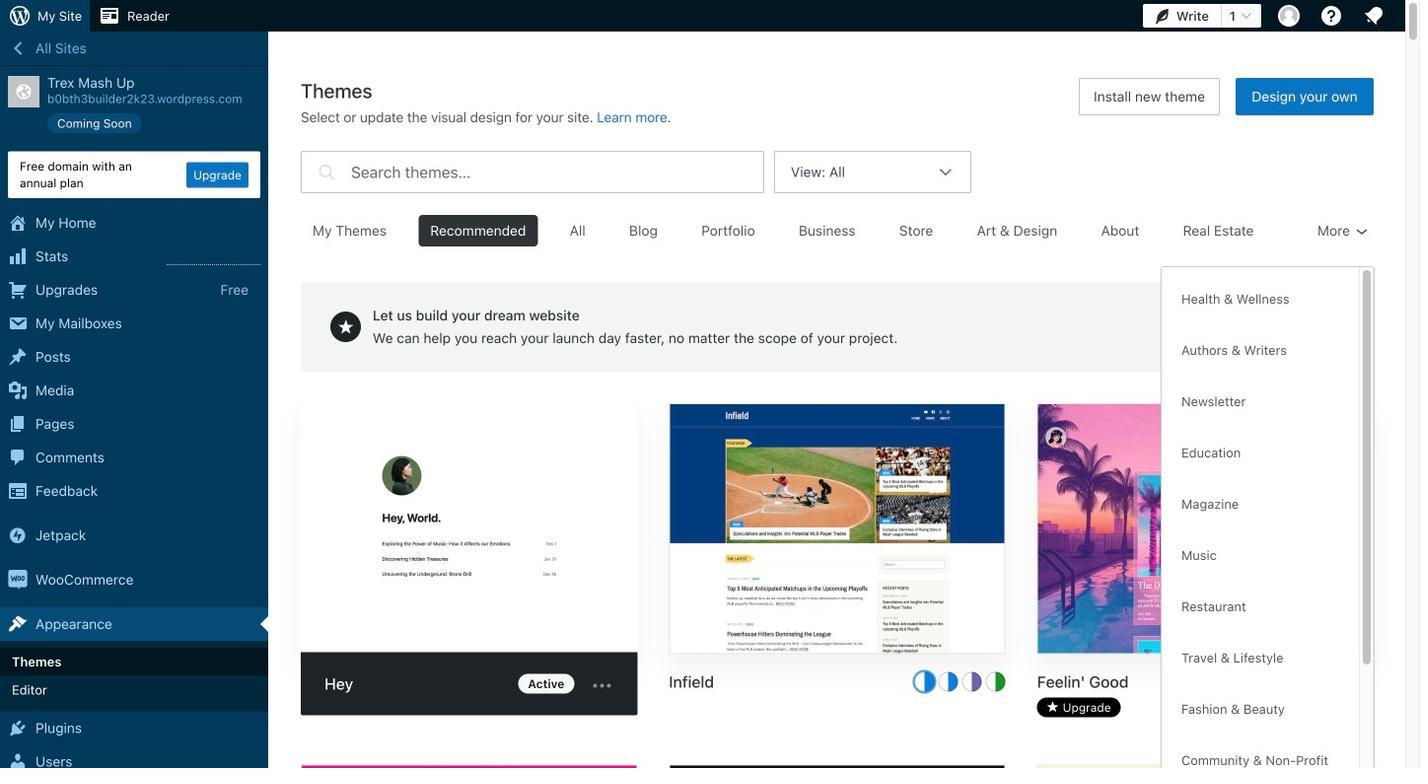 Task type: describe. For each thing, give the bounding box(es) containing it.
1 img image from the top
[[8, 526, 28, 546]]

Search search field
[[351, 152, 763, 192]]

more options for theme hey image
[[590, 674, 614, 698]]

2 img image from the top
[[8, 570, 28, 590]]

inspired by the iconic worlds of minecraft and minetest, bedrock is a blog theme that reminds the immersive experience of these games. image
[[670, 766, 1005, 768]]

cakely is a business theme perfect for bakers or cake makers with a vibrant colour. image
[[302, 766, 637, 768]]

a cheerful wordpress blogging theme dedicated to all things homemade and delightful. image
[[1038, 766, 1373, 768]]



Task type: locate. For each thing, give the bounding box(es) containing it.
a blog theme with a bold vaporwave aesthetic. its nostalgic atmosphere pays homage to the 80s and early 90s. image
[[1038, 404, 1373, 656]]

0 vertical spatial img image
[[8, 526, 28, 546]]

img image
[[8, 526, 28, 546], [8, 570, 28, 590]]

hey is a simple personal blog theme. image
[[301, 403, 638, 656]]

None search field
[[301, 146, 764, 198]]

help image
[[1320, 4, 1343, 28]]

open search image
[[314, 146, 339, 198]]

manage your notifications image
[[1362, 4, 1386, 28]]

my profile image
[[1278, 5, 1300, 27]]

1 vertical spatial img image
[[8, 570, 28, 590]]

group
[[1170, 275, 1351, 768]]

a passionate sports fan blog celebrating your favorite game. image
[[670, 404, 1005, 656]]

highest hourly views 0 image
[[167, 253, 260, 265]]



Task type: vqa. For each thing, say whether or not it's contained in the screenshot.
%) related to Views 0 0 ( 0 %)
no



